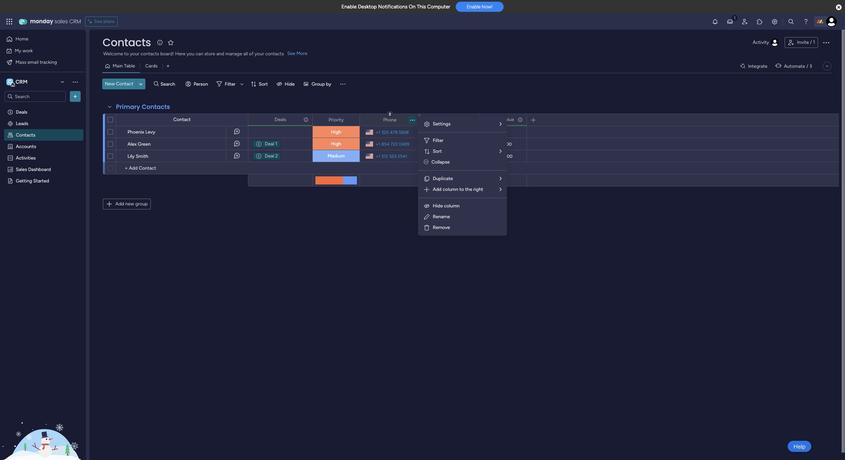 Task type: vqa. For each thing, say whether or not it's contained in the screenshot.
Beta
no



Task type: describe. For each thing, give the bounding box(es) containing it.
workspace options image
[[72, 79, 79, 85]]

group
[[312, 81, 325, 87]]

column for add
[[443, 187, 458, 192]]

see more link
[[287, 50, 308, 57]]

tracking
[[40, 59, 57, 65]]

activity button
[[750, 37, 782, 48]]

settings image
[[423, 121, 430, 128]]

priority
[[329, 117, 344, 123]]

1 your from the left
[[130, 51, 139, 57]]

phoenix levy
[[128, 129, 155, 135]]

lottie animation element
[[0, 392, 86, 460]]

add for add new group
[[115, 201, 124, 207]]

/ for 3
[[807, 63, 808, 69]]

0 horizontal spatial deals
[[16, 109, 27, 115]]

563
[[389, 154, 397, 159]]

help image
[[803, 18, 809, 25]]

phoenix@email.com link
[[429, 130, 471, 135]]

by
[[326, 81, 331, 87]]

email
[[27, 59, 39, 65]]

the
[[465, 187, 472, 192]]

mass email tracking
[[16, 59, 57, 65]]

and
[[216, 51, 224, 57]]

list box containing deals
[[0, 105, 86, 278]]

levy
[[145, 129, 155, 135]]

remove
[[433, 225, 450, 230]]

notifications
[[378, 4, 408, 10]]

automate / 3
[[784, 63, 812, 69]]

invite / 1
[[797, 39, 815, 45]]

primary
[[116, 103, 140, 111]]

hide for hide
[[285, 81, 295, 87]]

leilani@email.com
[[431, 154, 468, 159]]

angle down image
[[139, 81, 142, 87]]

christina overa image
[[826, 16, 837, 27]]

new
[[125, 201, 134, 207]]

home
[[16, 36, 28, 42]]

desktop
[[358, 4, 377, 10]]

Contacts field
[[101, 35, 153, 50]]

inbox image
[[727, 18, 733, 25]]

group by button
[[301, 79, 335, 89]]

options image for deals value
[[517, 114, 522, 125]]

478
[[390, 130, 398, 135]]

alex green
[[128, 141, 151, 147]]

deals value
[[490, 117, 514, 122]]

workspace image
[[6, 78, 13, 86]]

2 contacts from the left
[[265, 51, 284, 57]]

started
[[33, 178, 49, 184]]

2 vertical spatial contacts
[[16, 132, 35, 138]]

alex
[[128, 141, 137, 147]]

Deals field
[[273, 116, 288, 123]]

options image for deals
[[303, 114, 308, 125]]

Phone field
[[382, 116, 398, 124]]

monday sales crm
[[30, 18, 81, 25]]

welcome to your contacts board! here you can store and manage all of your contacts see more
[[103, 51, 307, 57]]

lottie animation image
[[0, 392, 86, 460]]

this
[[417, 4, 426, 10]]

0 horizontal spatial options image
[[410, 114, 415, 126]]

add for add column to the right
[[433, 187, 442, 192]]

sort desc image
[[389, 112, 391, 116]]

work
[[22, 48, 33, 53]]

primary contacts
[[116, 103, 170, 111]]

filter image
[[423, 137, 430, 144]]

see inside button
[[94, 19, 102, 24]]

filter button
[[214, 79, 246, 89]]

remove image
[[423, 224, 430, 231]]

automate
[[784, 63, 805, 69]]

leads
[[16, 120, 28, 126]]

v2 search image
[[154, 80, 159, 88]]

list arrow image for settings
[[500, 122, 502, 127]]

+1 for +1 325 478 5698
[[376, 130, 380, 135]]

help
[[794, 443, 806, 450]]

emails settings image
[[771, 18, 778, 25]]

collapse
[[432, 159, 450, 165]]

high for phoenix levy
[[331, 129, 341, 135]]

help button
[[788, 441, 811, 452]]

getting
[[16, 178, 32, 184]]

green
[[138, 141, 151, 147]]

1 vertical spatial to
[[460, 187, 464, 192]]

invite members image
[[742, 18, 748, 25]]

0 vertical spatial contacts
[[103, 35, 151, 50]]

see plans button
[[85, 17, 118, 27]]

public board image
[[7, 177, 13, 184]]

rename image
[[423, 214, 430, 220]]

column information image
[[303, 117, 309, 122]]

1 vertical spatial 1
[[275, 141, 277, 147]]

hide button
[[274, 79, 299, 89]]

you
[[187, 51, 194, 57]]

deal 1 element
[[252, 140, 280, 148]]

add column to the right image
[[423, 186, 430, 193]]

new
[[105, 81, 115, 87]]

enable desktop notifications on this computer
[[341, 4, 450, 10]]

group by
[[312, 81, 331, 87]]

312
[[381, 154, 388, 159]]

duplicate
[[433, 176, 453, 182]]

hide for hide column
[[433, 203, 443, 209]]

manage
[[225, 51, 242, 57]]

722
[[390, 142, 398, 147]]

c
[[8, 79, 11, 85]]

invite / 1 button
[[785, 37, 818, 48]]

settings
[[433, 121, 451, 127]]

Primary Contacts field
[[114, 103, 172, 111]]

mass
[[16, 59, 26, 65]]

sort image
[[423, 148, 430, 155]]

medium
[[328, 153, 345, 159]]

contact inside button
[[116, 81, 133, 87]]

lily smith
[[128, 154, 148, 159]]

main
[[113, 63, 123, 69]]

+1 854 722 0499
[[376, 142, 409, 147]]

add new group
[[115, 201, 148, 207]]

phoenix@email.com
[[430, 130, 470, 135]]

deals inside "field"
[[275, 117, 286, 122]]

accounts
[[16, 143, 36, 149]]

here
[[175, 51, 185, 57]]

of
[[249, 51, 254, 57]]

autopilot image
[[776, 61, 781, 70]]

+1 312 563 2541 link
[[373, 152, 407, 160]]

crm inside workspace selection element
[[16, 79, 27, 85]]

cards button
[[140, 61, 163, 72]]

3
[[810, 63, 812, 69]]

on
[[409, 4, 416, 10]]

+ Add Contact text field
[[119, 164, 245, 172]]

see plans
[[94, 19, 115, 24]]

can
[[196, 51, 203, 57]]

$122,000
[[494, 154, 513, 159]]



Task type: locate. For each thing, give the bounding box(es) containing it.
select product image
[[6, 18, 13, 25]]

1 vertical spatial add
[[115, 201, 124, 207]]

crm right the sales
[[69, 18, 81, 25]]

1 list arrow image from the top
[[500, 176, 502, 181]]

to inside welcome to your contacts board! here you can store and manage all of your contacts see more
[[124, 51, 129, 57]]

see left plans
[[94, 19, 102, 24]]

list arrow image left value
[[500, 122, 502, 127]]

0499
[[399, 142, 409, 147]]

high up medium
[[331, 141, 341, 147]]

column
[[443, 187, 458, 192], [444, 203, 460, 209]]

0 vertical spatial filter
[[225, 81, 236, 87]]

my work button
[[4, 45, 73, 56]]

/ right invite
[[810, 39, 812, 45]]

add to favorites image
[[167, 39, 174, 46]]

deals left column information icon at top left
[[275, 117, 286, 122]]

dapulse integrations image
[[740, 64, 745, 69]]

filter inside popup button
[[225, 81, 236, 87]]

deal left 2
[[265, 153, 274, 159]]

svg image
[[255, 153, 262, 160]]

column information image
[[518, 117, 523, 122]]

$70,000
[[495, 142, 512, 147]]

list arrow image for sort
[[500, 149, 502, 154]]

1 contacts from the left
[[140, 51, 159, 57]]

854
[[381, 142, 389, 147]]

Search in workspace field
[[14, 93, 56, 100]]

activity
[[753, 39, 769, 45]]

mass email tracking button
[[4, 57, 73, 68]]

Priority field
[[327, 116, 345, 124]]

1 horizontal spatial enable
[[467, 4, 481, 10]]

0 vertical spatial 1
[[813, 39, 815, 45]]

table
[[124, 63, 135, 69]]

1 vertical spatial column
[[444, 203, 460, 209]]

list arrow image down $70,000
[[500, 149, 502, 154]]

crm
[[69, 18, 81, 25], [16, 79, 27, 85]]

enable inside button
[[467, 4, 481, 10]]

0 horizontal spatial 1
[[275, 141, 277, 147]]

search everything image
[[788, 18, 795, 25]]

3 +1 from the top
[[376, 154, 380, 159]]

filter
[[225, 81, 236, 87], [433, 138, 444, 143]]

cards
[[145, 63, 158, 69]]

email
[[444, 117, 455, 123]]

sales
[[55, 18, 68, 25]]

workspace selection element
[[6, 78, 28, 87]]

1 horizontal spatial /
[[810, 39, 812, 45]]

1 +1 from the top
[[376, 130, 380, 135]]

1 vertical spatial deal
[[265, 153, 274, 159]]

1 vertical spatial sort
[[433, 148, 442, 154]]

1 vertical spatial contact
[[173, 117, 191, 122]]

right
[[473, 187, 483, 192]]

list arrow image down $122,000
[[500, 176, 502, 181]]

0 vertical spatial list arrow image
[[500, 122, 502, 127]]

add new group button
[[103, 199, 151, 210]]

+1 left 325
[[376, 130, 380, 135]]

1 horizontal spatial options image
[[822, 38, 830, 47]]

deals up leads
[[16, 109, 27, 115]]

high
[[331, 129, 341, 135], [331, 141, 341, 147]]

2
[[275, 153, 278, 159]]

1 horizontal spatial 1
[[813, 39, 815, 45]]

main table button
[[102, 61, 140, 72]]

option
[[0, 106, 86, 107]]

1 deal from the top
[[265, 141, 274, 147]]

options image right deals "field"
[[303, 114, 308, 125]]

filter left arrow down icon
[[225, 81, 236, 87]]

1 vertical spatial list arrow image
[[500, 149, 502, 154]]

1 horizontal spatial your
[[255, 51, 264, 57]]

0 vertical spatial add
[[433, 187, 442, 192]]

5698
[[399, 130, 409, 135]]

options image right value
[[517, 114, 522, 125]]

deal 1
[[265, 141, 277, 147]]

contacts up welcome
[[103, 35, 151, 50]]

1 horizontal spatial to
[[460, 187, 464, 192]]

1 vertical spatial high
[[331, 141, 341, 147]]

activities
[[16, 155, 36, 161]]

your right of
[[255, 51, 264, 57]]

/ inside button
[[810, 39, 812, 45]]

public dashboard image
[[7, 166, 13, 172]]

0 horizontal spatial /
[[807, 63, 808, 69]]

deal for deal 2
[[265, 153, 274, 159]]

+1 left 854
[[376, 142, 380, 147]]

hide left group by popup button
[[285, 81, 295, 87]]

1 image
[[732, 14, 738, 21]]

add view image
[[167, 64, 169, 69]]

2 your from the left
[[255, 51, 264, 57]]

+1 854 722 0499 link
[[373, 140, 409, 148]]

group
[[135, 201, 148, 207]]

1 horizontal spatial deals
[[275, 117, 286, 122]]

0 horizontal spatial add
[[115, 201, 124, 207]]

2 high from the top
[[331, 141, 341, 147]]

deals
[[16, 109, 27, 115], [275, 117, 286, 122], [490, 117, 502, 122]]

main table
[[113, 63, 135, 69]]

Email field
[[442, 116, 457, 124]]

options image right invite / 1
[[822, 38, 830, 47]]

enable left now!
[[467, 4, 481, 10]]

see left more
[[287, 51, 295, 56]]

1 horizontal spatial options image
[[303, 114, 308, 125]]

show board description image
[[156, 39, 164, 46]]

enable for enable desktop notifications on this computer
[[341, 4, 357, 10]]

deal for deal 1
[[265, 141, 274, 147]]

1 vertical spatial +1
[[376, 142, 380, 147]]

new contact button
[[102, 79, 136, 89]]

Search field
[[159, 79, 179, 89]]

1 horizontal spatial add
[[433, 187, 442, 192]]

0 vertical spatial list arrow image
[[500, 176, 502, 181]]

options image left settings icon
[[410, 114, 415, 126]]

sort inside popup button
[[259, 81, 268, 87]]

integrate
[[748, 63, 768, 69]]

add column to the right
[[433, 187, 483, 192]]

deal 2
[[265, 153, 278, 159]]

phone
[[383, 117, 397, 123]]

new contact
[[105, 81, 133, 87]]

enable for enable now!
[[467, 4, 481, 10]]

add left new on the left of page
[[115, 201, 124, 207]]

sales
[[16, 166, 27, 172]]

+1 for +1 854 722 0499
[[376, 142, 380, 147]]

1 horizontal spatial sort
[[433, 148, 442, 154]]

hide right hide column icon
[[433, 203, 443, 209]]

duplicate image
[[423, 175, 430, 182]]

2 deal from the top
[[265, 153, 274, 159]]

2 list arrow image from the top
[[500, 149, 502, 154]]

1 vertical spatial filter
[[433, 138, 444, 143]]

store
[[204, 51, 215, 57]]

list arrow image for add column to the right
[[500, 187, 502, 192]]

0 vertical spatial crm
[[69, 18, 81, 25]]

board!
[[160, 51, 174, 57]]

0 horizontal spatial to
[[124, 51, 129, 57]]

invite
[[797, 39, 809, 45]]

my work
[[15, 48, 33, 53]]

0 vertical spatial deal
[[265, 141, 274, 147]]

1 vertical spatial /
[[807, 63, 808, 69]]

1 horizontal spatial hide
[[433, 203, 443, 209]]

list arrow image right right
[[500, 187, 502, 192]]

hide
[[285, 81, 295, 87], [433, 203, 443, 209]]

menu image
[[339, 81, 346, 87]]

add right add column to the right icon
[[433, 187, 442, 192]]

0 horizontal spatial filter
[[225, 81, 236, 87]]

contacts inside primary contacts field
[[142, 103, 170, 111]]

menu containing settings
[[418, 116, 507, 236]]

collapse board header image
[[825, 63, 830, 69]]

0 vertical spatial +1
[[376, 130, 380, 135]]

2 horizontal spatial deals
[[490, 117, 502, 122]]

0 horizontal spatial enable
[[341, 4, 357, 10]]

contacts down v2 search "icon"
[[142, 103, 170, 111]]

see inside welcome to your contacts board! here you can store and manage all of your contacts see more
[[287, 51, 295, 56]]

deals inside field
[[490, 117, 502, 122]]

2 horizontal spatial options image
[[517, 114, 522, 125]]

1 horizontal spatial contact
[[173, 117, 191, 122]]

apps image
[[756, 18, 763, 25]]

+1
[[376, 130, 380, 135], [376, 142, 380, 147], [376, 154, 380, 159]]

to left the
[[460, 187, 464, 192]]

0 horizontal spatial hide
[[285, 81, 295, 87]]

list box
[[0, 105, 86, 278]]

add
[[433, 187, 442, 192], [115, 201, 124, 207]]

enable left desktop
[[341, 4, 357, 10]]

sort right sort image
[[433, 148, 442, 154]]

Deals value field
[[489, 116, 516, 123]]

0 horizontal spatial contact
[[116, 81, 133, 87]]

+1 for +1 312 563 2541
[[376, 154, 380, 159]]

crm right the workspace image
[[16, 79, 27, 85]]

arrow down image
[[238, 80, 246, 88]]

lily
[[128, 154, 135, 159]]

0 horizontal spatial options image
[[72, 93, 79, 100]]

0 vertical spatial to
[[124, 51, 129, 57]]

hide inside popup button
[[285, 81, 295, 87]]

dapulse close image
[[836, 4, 842, 11]]

2 list arrow image from the top
[[500, 187, 502, 192]]

sort right arrow down icon
[[259, 81, 268, 87]]

to down contacts field
[[124, 51, 129, 57]]

1 inside button
[[813, 39, 815, 45]]

column down duplicate
[[443, 187, 458, 192]]

1 high from the top
[[331, 129, 341, 135]]

high down priority field at the left top of page
[[331, 129, 341, 135]]

2 vertical spatial +1
[[376, 154, 380, 159]]

v2 collapse column outline image
[[424, 159, 428, 165]]

1 vertical spatial contacts
[[142, 103, 170, 111]]

0 horizontal spatial see
[[94, 19, 102, 24]]

sort
[[259, 81, 268, 87], [433, 148, 442, 154]]

0 vertical spatial options image
[[822, 38, 830, 47]]

column for hide
[[444, 203, 460, 209]]

welcome
[[103, 51, 123, 57]]

0 vertical spatial sort
[[259, 81, 268, 87]]

1 horizontal spatial filter
[[433, 138, 444, 143]]

getting started
[[16, 178, 49, 184]]

1 up 2
[[275, 141, 277, 147]]

monday
[[30, 18, 53, 25]]

/ for 1
[[810, 39, 812, 45]]

list arrow image
[[500, 176, 502, 181], [500, 187, 502, 192]]

sort asc image
[[389, 112, 391, 116]]

options image down "workspace options" image
[[72, 93, 79, 100]]

person
[[194, 81, 208, 87]]

deals left value
[[490, 117, 502, 122]]

1 horizontal spatial contacts
[[265, 51, 284, 57]]

0 vertical spatial hide
[[285, 81, 295, 87]]

deal 2 element
[[252, 152, 281, 160]]

/ left 3
[[807, 63, 808, 69]]

list arrow image
[[500, 122, 502, 127], [500, 149, 502, 154]]

2 +1 from the top
[[376, 142, 380, 147]]

0 vertical spatial /
[[810, 39, 812, 45]]

phoenix
[[128, 129, 144, 135]]

value
[[503, 117, 514, 122]]

0 vertical spatial column
[[443, 187, 458, 192]]

sales dashboard
[[16, 166, 51, 172]]

options image
[[72, 93, 79, 100], [303, 114, 308, 125], [517, 114, 522, 125]]

sort button
[[248, 79, 272, 89]]

notifications image
[[712, 18, 719, 25]]

leilani@email.com link
[[430, 154, 469, 159]]

contacts
[[140, 51, 159, 57], [265, 51, 284, 57]]

to
[[124, 51, 129, 57], [460, 187, 464, 192]]

add inside button
[[115, 201, 124, 207]]

options image
[[822, 38, 830, 47], [410, 114, 415, 126]]

madison@email.com link
[[428, 142, 471, 147]]

1 list arrow image from the top
[[500, 122, 502, 127]]

0 horizontal spatial crm
[[16, 79, 27, 85]]

svg image
[[255, 141, 262, 147]]

list arrow image for duplicate
[[500, 176, 502, 181]]

column up rename
[[444, 203, 460, 209]]

1 horizontal spatial crm
[[69, 18, 81, 25]]

computer
[[427, 4, 450, 10]]

contacts up the cards
[[140, 51, 159, 57]]

1 vertical spatial see
[[287, 51, 295, 56]]

+1 325 478 5698
[[376, 130, 409, 135]]

+1 325 478 5698 link
[[373, 128, 409, 136]]

1 horizontal spatial see
[[287, 51, 295, 56]]

0 vertical spatial see
[[94, 19, 102, 24]]

0 vertical spatial contact
[[116, 81, 133, 87]]

your
[[130, 51, 139, 57], [255, 51, 264, 57]]

high for alex green
[[331, 141, 341, 147]]

0 horizontal spatial contacts
[[140, 51, 159, 57]]

0 vertical spatial high
[[331, 129, 341, 135]]

1 vertical spatial hide
[[433, 203, 443, 209]]

my
[[15, 48, 21, 53]]

contacts left see more link
[[265, 51, 284, 57]]

0 horizontal spatial sort
[[259, 81, 268, 87]]

1 right invite
[[813, 39, 815, 45]]

hide column image
[[423, 203, 430, 210]]

hide column
[[433, 203, 460, 209]]

menu
[[418, 116, 507, 236]]

2541
[[398, 154, 407, 159]]

madison@email.com
[[429, 142, 470, 147]]

filter right the filter image
[[433, 138, 444, 143]]

0 horizontal spatial your
[[130, 51, 139, 57]]

your up table
[[130, 51, 139, 57]]

contacts up accounts
[[16, 132, 35, 138]]

1 vertical spatial crm
[[16, 79, 27, 85]]

contact
[[116, 81, 133, 87], [173, 117, 191, 122]]

1 vertical spatial options image
[[410, 114, 415, 126]]

1 vertical spatial list arrow image
[[500, 187, 502, 192]]

dashboard
[[28, 166, 51, 172]]

+1 left 312
[[376, 154, 380, 159]]

deal right svg icon
[[265, 141, 274, 147]]



